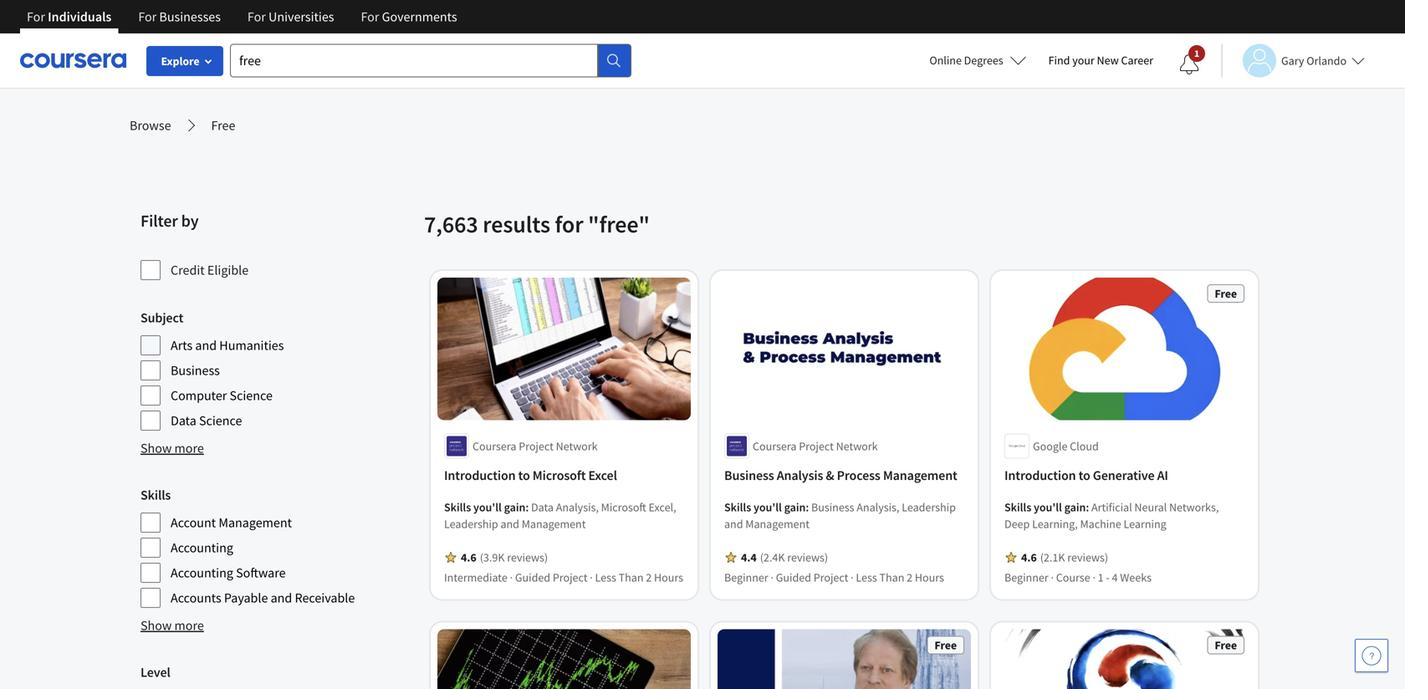 Task type: vqa. For each thing, say whether or not it's contained in the screenshot.
middle you'll
yes



Task type: describe. For each thing, give the bounding box(es) containing it.
neural
[[1135, 500, 1167, 515]]

business analysis, leadership and management
[[725, 500, 956, 532]]

learning,
[[1033, 517, 1078, 532]]

intermediate · guided project · less than 2 hours
[[444, 570, 684, 585]]

introduction for introduction to generative ai
[[1005, 467, 1076, 484]]

computer science
[[171, 387, 273, 404]]

intermediate
[[444, 570, 508, 585]]

data for analysis,
[[531, 500, 554, 515]]

4.4 (2.4k reviews)
[[741, 550, 828, 565]]

google
[[1033, 439, 1068, 454]]

skills you'll gain : for introduction to microsoft excel
[[444, 500, 531, 515]]

for for governments
[[361, 8, 379, 25]]

help center image
[[1362, 646, 1382, 666]]

computer
[[171, 387, 227, 404]]

show more button for data
[[141, 438, 204, 459]]

introduction to microsoft excel
[[444, 467, 617, 484]]

new
[[1097, 53, 1119, 68]]

beginner · guided project · less than 2 hours
[[725, 570, 945, 585]]

explore
[[161, 54, 200, 69]]

2 · from the left
[[590, 570, 593, 585]]

4.6 (3.9k reviews)
[[461, 550, 548, 565]]

governments
[[382, 8, 457, 25]]

project up introduction to microsoft excel
[[519, 439, 554, 454]]

google cloud
[[1033, 439, 1099, 454]]

leadership inside data analysis, microsoft excel, leadership and management
[[444, 517, 498, 532]]

for
[[555, 210, 584, 239]]

course
[[1057, 570, 1091, 585]]

more for data
[[174, 440, 204, 457]]

(2.4k
[[760, 550, 785, 565]]

payable
[[224, 590, 268, 607]]

introduction for introduction to microsoft excel
[[444, 467, 516, 484]]

reviews) for microsoft
[[507, 550, 548, 565]]

businesses
[[159, 8, 221, 25]]

software
[[236, 565, 286, 582]]

you'll for business analysis & process management
[[754, 500, 782, 515]]

coursera for introduction
[[473, 439, 517, 454]]

individuals
[[48, 8, 112, 25]]

arts
[[171, 337, 193, 354]]

skills you'll gain : for business analysis & process management
[[725, 500, 812, 515]]

account management
[[171, 515, 292, 531]]

level
[[141, 664, 170, 681]]

more for accounts
[[174, 618, 204, 634]]

beginner for business analysis & process management
[[725, 570, 769, 585]]

4 · from the left
[[851, 570, 854, 585]]

you'll for introduction to generative ai
[[1034, 500, 1063, 515]]

data science
[[171, 413, 242, 429]]

show for data
[[141, 440, 172, 457]]

online degrees button
[[917, 42, 1041, 79]]

humanities
[[219, 337, 284, 354]]

project down 4.4 (2.4k reviews)
[[814, 570, 849, 585]]

1 button
[[1166, 44, 1213, 85]]

"free"
[[588, 210, 650, 239]]

less for excel
[[595, 570, 617, 585]]

science for computer science
[[230, 387, 273, 404]]

you'll for introduction to microsoft excel
[[474, 500, 502, 515]]

management inside business analysis, leadership and management
[[746, 517, 810, 532]]

than for process
[[880, 570, 905, 585]]

guided for to
[[515, 570, 551, 585]]

credit eligible
[[171, 262, 249, 279]]

science for data science
[[199, 413, 242, 429]]

account
[[171, 515, 216, 531]]

1 inside 1 button
[[1195, 47, 1200, 60]]

gain for microsoft
[[504, 500, 526, 515]]

for for individuals
[[27, 8, 45, 25]]

degrees
[[965, 53, 1004, 68]]

project up &
[[799, 439, 834, 454]]

gain for generative
[[1065, 500, 1086, 515]]

results
[[483, 210, 551, 239]]

and inside skills group
[[271, 590, 292, 607]]

for individuals
[[27, 8, 112, 25]]

for businesses
[[138, 8, 221, 25]]

for governments
[[361, 8, 457, 25]]

-
[[1107, 570, 1110, 585]]

guided for analysis
[[776, 570, 812, 585]]

2 for process
[[907, 570, 913, 585]]

artificial
[[1092, 500, 1133, 515]]

beginner for introduction to generative ai
[[1005, 570, 1049, 585]]

subject
[[141, 310, 183, 326]]

receivable
[[295, 590, 355, 607]]

coursera for business
[[753, 439, 797, 454]]

than for excel
[[619, 570, 644, 585]]

2 for excel
[[646, 570, 652, 585]]

data for science
[[171, 413, 196, 429]]

eligible
[[207, 262, 249, 279]]

find your new career link
[[1041, 50, 1162, 71]]

project down data analysis, microsoft excel, leadership and management
[[553, 570, 588, 585]]

artificial neural networks, deep learning, machine learning
[[1005, 500, 1219, 532]]

(3.9k
[[480, 550, 505, 565]]

management inside skills group
[[219, 515, 292, 531]]

reviews) for generative
[[1068, 550, 1109, 565]]

browse
[[130, 117, 171, 134]]

excel,
[[649, 500, 677, 515]]

online degrees
[[930, 53, 1004, 68]]

business analysis & process management
[[725, 467, 958, 484]]

show more button for accounts
[[141, 616, 204, 636]]

filter by
[[141, 210, 199, 231]]

beginner · course · 1 - 4 weeks
[[1005, 570, 1152, 585]]

4.6 for introduction to generative ai
[[1022, 550, 1037, 565]]

accounting for accounting software
[[171, 565, 233, 582]]

browse link
[[130, 115, 171, 136]]

networks,
[[1170, 500, 1219, 515]]

weeks
[[1121, 570, 1152, 585]]

your
[[1073, 53, 1095, 68]]

online
[[930, 53, 962, 68]]

network for excel
[[556, 439, 598, 454]]

gary
[[1282, 53, 1305, 68]]

cloud
[[1070, 439, 1099, 454]]

&
[[826, 467, 835, 484]]

accounting for accounting
[[171, 540, 233, 556]]

leadership inside business analysis, leadership and management
[[902, 500, 956, 515]]

0 horizontal spatial 1
[[1098, 570, 1104, 585]]



Task type: locate. For each thing, give the bounding box(es) containing it.
less down data analysis, microsoft excel, leadership and management
[[595, 570, 617, 585]]

data
[[171, 413, 196, 429], [531, 500, 554, 515]]

analysis, inside data analysis, microsoft excel, leadership and management
[[556, 500, 599, 515]]

business for business analysis & process management
[[725, 467, 775, 484]]

microsoft for analysis,
[[601, 500, 647, 515]]

data inside subject 'group'
[[171, 413, 196, 429]]

to
[[518, 467, 530, 484], [1079, 467, 1091, 484]]

and inside subject 'group'
[[195, 337, 217, 354]]

1 horizontal spatial analysis,
[[857, 500, 900, 515]]

explore button
[[146, 46, 223, 76]]

to up data analysis, microsoft excel, leadership and management
[[518, 467, 530, 484]]

0 horizontal spatial :
[[526, 500, 529, 515]]

for
[[27, 8, 45, 25], [138, 8, 157, 25], [248, 8, 266, 25], [361, 8, 379, 25]]

0 vertical spatial show more button
[[141, 438, 204, 459]]

deep
[[1005, 517, 1030, 532]]

· down data analysis, microsoft excel, leadership and management
[[590, 570, 593, 585]]

1 less from the left
[[595, 570, 617, 585]]

skills up the deep
[[1005, 500, 1032, 515]]

microsoft inside introduction to microsoft excel link
[[533, 467, 586, 484]]

2 to from the left
[[1079, 467, 1091, 484]]

1 coursera from the left
[[473, 439, 517, 454]]

science down computer science on the left of page
[[199, 413, 242, 429]]

microsoft
[[533, 467, 586, 484], [601, 500, 647, 515]]

3 skills you'll gain : from the left
[[1005, 500, 1092, 515]]

2 for from the left
[[138, 8, 157, 25]]

1
[[1195, 47, 1200, 60], [1098, 570, 1104, 585]]

1 vertical spatial 1
[[1098, 570, 1104, 585]]

and inside data analysis, microsoft excel, leadership and management
[[501, 517, 520, 532]]

3 for from the left
[[248, 8, 266, 25]]

for for universities
[[248, 8, 266, 25]]

: for generative
[[1086, 500, 1090, 515]]

for left universities
[[248, 8, 266, 25]]

accounting software
[[171, 565, 286, 582]]

0 horizontal spatial coursera
[[473, 439, 517, 454]]

4.6 (2.1k reviews)
[[1022, 550, 1109, 565]]

management right process
[[883, 467, 958, 484]]

generative
[[1093, 467, 1155, 484]]

3 gain from the left
[[1065, 500, 1086, 515]]

show up level
[[141, 618, 172, 634]]

(2.1k
[[1041, 550, 1066, 565]]

2 horizontal spatial gain
[[1065, 500, 1086, 515]]

0 horizontal spatial microsoft
[[533, 467, 586, 484]]

business for business
[[171, 362, 220, 379]]

and up 4.4 on the right
[[725, 517, 743, 532]]

show more button
[[141, 438, 204, 459], [141, 616, 204, 636]]

· left -
[[1093, 570, 1096, 585]]

2 than from the left
[[880, 570, 905, 585]]

for left governments at the left of the page
[[361, 8, 379, 25]]

1 horizontal spatial you'll
[[754, 500, 782, 515]]

0 horizontal spatial beginner
[[725, 570, 769, 585]]

find
[[1049, 53, 1071, 68]]

1 than from the left
[[619, 570, 644, 585]]

skills up 4.4 on the right
[[725, 500, 752, 515]]

1 show more from the top
[[141, 440, 204, 457]]

more down accounts on the bottom of the page
[[174, 618, 204, 634]]

hours
[[654, 570, 684, 585], [915, 570, 945, 585]]

skills for business analysis & process management
[[725, 500, 752, 515]]

4.6
[[461, 550, 477, 565], [1022, 550, 1037, 565]]

skills you'll gain : up (3.9k
[[444, 500, 531, 515]]

2 more from the top
[[174, 618, 204, 634]]

network up introduction to microsoft excel link
[[556, 439, 598, 454]]

find your new career
[[1049, 53, 1154, 68]]

1 horizontal spatial less
[[856, 570, 878, 585]]

skills for introduction to microsoft excel
[[444, 500, 471, 515]]

management up software
[[219, 515, 292, 531]]

accounts payable and receivable
[[171, 590, 355, 607]]

analysis, for process
[[857, 500, 900, 515]]

2 : from the left
[[806, 500, 809, 515]]

less down business analysis, leadership and management
[[856, 570, 878, 585]]

0 horizontal spatial leadership
[[444, 517, 498, 532]]

subject group
[[141, 308, 414, 432]]

0 horizontal spatial 2
[[646, 570, 652, 585]]

gain down introduction to microsoft excel
[[504, 500, 526, 515]]

4.6 left the (2.1k
[[1022, 550, 1037, 565]]

4.4
[[741, 550, 757, 565]]

learning
[[1124, 517, 1167, 532]]

filter
[[141, 210, 178, 231]]

2 beginner from the left
[[1005, 570, 1049, 585]]

2 reviews) from the left
[[788, 550, 828, 565]]

2 you'll from the left
[[754, 500, 782, 515]]

skills for introduction to generative ai
[[1005, 500, 1032, 515]]

0 vertical spatial data
[[171, 413, 196, 429]]

introduction to generative ai
[[1005, 467, 1169, 484]]

business up computer
[[171, 362, 220, 379]]

management down introduction to microsoft excel link
[[522, 517, 586, 532]]

7,663 results for "free"
[[424, 210, 650, 239]]

leadership
[[902, 500, 956, 515], [444, 517, 498, 532]]

1 analysis, from the left
[[556, 500, 599, 515]]

accounting down "account"
[[171, 540, 233, 556]]

hours for introduction to microsoft excel
[[654, 570, 684, 585]]

gain for &
[[785, 500, 806, 515]]

· down business analysis, leadership and management
[[851, 570, 854, 585]]

business down &
[[812, 500, 855, 515]]

1 horizontal spatial hours
[[915, 570, 945, 585]]

for universities
[[248, 8, 334, 25]]

business analysis & process management link
[[725, 466, 965, 486]]

1 vertical spatial microsoft
[[601, 500, 647, 515]]

2 coursera project network from the left
[[753, 439, 878, 454]]

microsoft inside data analysis, microsoft excel, leadership and management
[[601, 500, 647, 515]]

analysis, for excel
[[556, 500, 599, 515]]

1 vertical spatial show more
[[141, 618, 204, 634]]

by
[[181, 210, 199, 231]]

show more down accounts on the bottom of the page
[[141, 618, 204, 634]]

and inside business analysis, leadership and management
[[725, 517, 743, 532]]

0 vertical spatial microsoft
[[533, 467, 586, 484]]

2 less from the left
[[856, 570, 878, 585]]

management up (2.4k
[[746, 517, 810, 532]]

network up process
[[836, 439, 878, 454]]

to for generative
[[1079, 467, 1091, 484]]

: down introduction to microsoft excel
[[526, 500, 529, 515]]

gain down the analysis
[[785, 500, 806, 515]]

to for microsoft
[[518, 467, 530, 484]]

reviews) up beginner · guided project · less than 2 hours
[[788, 550, 828, 565]]

0 horizontal spatial than
[[619, 570, 644, 585]]

1 right career
[[1195, 47, 1200, 60]]

coursera up introduction to microsoft excel
[[473, 439, 517, 454]]

1 horizontal spatial coursera
[[753, 439, 797, 454]]

1 horizontal spatial data
[[531, 500, 554, 515]]

show notifications image
[[1180, 54, 1200, 74]]

2 vertical spatial business
[[812, 500, 855, 515]]

1 horizontal spatial business
[[725, 467, 775, 484]]

beginner down the (2.1k
[[1005, 570, 1049, 585]]

and up 4.6 (3.9k reviews)
[[501, 517, 520, 532]]

show for accounts
[[141, 618, 172, 634]]

0 horizontal spatial coursera project network
[[473, 439, 598, 454]]

1 horizontal spatial coursera project network
[[753, 439, 878, 454]]

3 reviews) from the left
[[1068, 550, 1109, 565]]

1 beginner from the left
[[725, 570, 769, 585]]

show more for data science
[[141, 440, 204, 457]]

show down data science
[[141, 440, 172, 457]]

show more button down accounts on the bottom of the page
[[141, 616, 204, 636]]

· down 4.6 (3.9k reviews)
[[510, 570, 513, 585]]

introduction down 'google'
[[1005, 467, 1076, 484]]

reviews)
[[507, 550, 548, 565], [788, 550, 828, 565], [1068, 550, 1109, 565]]

0 horizontal spatial hours
[[654, 570, 684, 585]]

skills group
[[141, 485, 414, 609]]

universities
[[269, 8, 334, 25]]

skills
[[141, 487, 171, 504], [444, 500, 471, 515], [725, 500, 752, 515], [1005, 500, 1032, 515]]

for left individuals
[[27, 8, 45, 25]]

hours for business analysis & process management
[[915, 570, 945, 585]]

0 vertical spatial show
[[141, 440, 172, 457]]

: down the analysis
[[806, 500, 809, 515]]

process
[[837, 467, 881, 484]]

2 horizontal spatial skills you'll gain :
[[1005, 500, 1092, 515]]

5 · from the left
[[1051, 570, 1054, 585]]

microsoft down the excel
[[601, 500, 647, 515]]

1 guided from the left
[[515, 570, 551, 585]]

show more down data science
[[141, 440, 204, 457]]

microsoft for to
[[533, 467, 586, 484]]

business inside business analysis, leadership and management
[[812, 500, 855, 515]]

introduction to microsoft excel link
[[444, 466, 684, 486]]

1 vertical spatial business
[[725, 467, 775, 484]]

2 hours from the left
[[915, 570, 945, 585]]

guided
[[515, 570, 551, 585], [776, 570, 812, 585]]

2 analysis, from the left
[[857, 500, 900, 515]]

0 horizontal spatial guided
[[515, 570, 551, 585]]

What do you want to learn? text field
[[230, 44, 598, 77]]

management inside data analysis, microsoft excel, leadership and management
[[522, 517, 586, 532]]

0 vertical spatial 1
[[1195, 47, 1200, 60]]

2 horizontal spatial :
[[1086, 500, 1090, 515]]

0 horizontal spatial reviews)
[[507, 550, 548, 565]]

1 horizontal spatial 4.6
[[1022, 550, 1037, 565]]

excel
[[589, 467, 617, 484]]

2 show from the top
[[141, 618, 172, 634]]

0 horizontal spatial data
[[171, 413, 196, 429]]

4.6 up intermediate
[[461, 550, 477, 565]]

1 hours from the left
[[654, 570, 684, 585]]

0 horizontal spatial skills you'll gain :
[[444, 500, 531, 515]]

1 horizontal spatial than
[[880, 570, 905, 585]]

: for microsoft
[[526, 500, 529, 515]]

network for process
[[836, 439, 878, 454]]

2 2 from the left
[[907, 570, 913, 585]]

gary orlando button
[[1222, 44, 1366, 77]]

4.6 for introduction to microsoft excel
[[461, 550, 477, 565]]

coursera image
[[20, 47, 126, 74]]

2 skills you'll gain : from the left
[[725, 500, 812, 515]]

1 vertical spatial show more button
[[141, 616, 204, 636]]

coursera
[[473, 439, 517, 454], [753, 439, 797, 454]]

0 vertical spatial show more
[[141, 440, 204, 457]]

banner navigation
[[13, 0, 471, 33]]

0 horizontal spatial 4.6
[[461, 550, 477, 565]]

reviews) up beginner · course · 1 - 4 weeks
[[1068, 550, 1109, 565]]

management inside business analysis & process management link
[[883, 467, 958, 484]]

2 guided from the left
[[776, 570, 812, 585]]

1 · from the left
[[510, 570, 513, 585]]

show more
[[141, 440, 204, 457], [141, 618, 204, 634]]

0 horizontal spatial to
[[518, 467, 530, 484]]

0 vertical spatial science
[[230, 387, 273, 404]]

analysis, down introduction to microsoft excel link
[[556, 500, 599, 515]]

skills up 4.6 (3.9k reviews)
[[444, 500, 471, 515]]

data inside data analysis, microsoft excel, leadership and management
[[531, 500, 554, 515]]

2 show more from the top
[[141, 618, 204, 634]]

show more for accounts payable and receivable
[[141, 618, 204, 634]]

beginner
[[725, 570, 769, 585], [1005, 570, 1049, 585]]

1 vertical spatial science
[[199, 413, 242, 429]]

coursera project network up introduction to microsoft excel
[[473, 439, 598, 454]]

science down humanities
[[230, 387, 273, 404]]

accounts
[[171, 590, 221, 607]]

3 · from the left
[[771, 570, 774, 585]]

less for process
[[856, 570, 878, 585]]

skills inside group
[[141, 487, 171, 504]]

1 you'll from the left
[[474, 500, 502, 515]]

0 vertical spatial business
[[171, 362, 220, 379]]

1 horizontal spatial gain
[[785, 500, 806, 515]]

1 accounting from the top
[[171, 540, 233, 556]]

analysis, inside business analysis, leadership and management
[[857, 500, 900, 515]]

gain
[[504, 500, 526, 515], [785, 500, 806, 515], [1065, 500, 1086, 515]]

skills you'll gain : up learning,
[[1005, 500, 1092, 515]]

1 horizontal spatial 1
[[1195, 47, 1200, 60]]

1 horizontal spatial microsoft
[[601, 500, 647, 515]]

for left businesses
[[138, 8, 157, 25]]

analysis, down process
[[857, 500, 900, 515]]

introduction to generative ai link
[[1005, 466, 1245, 486]]

for for businesses
[[138, 8, 157, 25]]

1 skills you'll gain : from the left
[[444, 500, 531, 515]]

6 · from the left
[[1093, 570, 1096, 585]]

0 horizontal spatial you'll
[[474, 500, 502, 515]]

2 horizontal spatial you'll
[[1034, 500, 1063, 515]]

2 horizontal spatial reviews)
[[1068, 550, 1109, 565]]

2 horizontal spatial business
[[812, 500, 855, 515]]

data down introduction to microsoft excel
[[531, 500, 554, 515]]

1 horizontal spatial :
[[806, 500, 809, 515]]

coursera project network for to
[[473, 439, 598, 454]]

2 4.6 from the left
[[1022, 550, 1037, 565]]

1 show more button from the top
[[141, 438, 204, 459]]

you'll down the analysis
[[754, 500, 782, 515]]

show
[[141, 440, 172, 457], [141, 618, 172, 634]]

1 4.6 from the left
[[461, 550, 477, 565]]

skills you'll gain : down the analysis
[[725, 500, 812, 515]]

credit
[[171, 262, 205, 279]]

2 introduction from the left
[[1005, 467, 1076, 484]]

gain up learning,
[[1065, 500, 1086, 515]]

1 2 from the left
[[646, 570, 652, 585]]

1 vertical spatial show
[[141, 618, 172, 634]]

1 horizontal spatial 2
[[907, 570, 913, 585]]

arts and humanities
[[171, 337, 284, 354]]

1 horizontal spatial skills you'll gain :
[[725, 500, 812, 515]]

skills up "account"
[[141, 487, 171, 504]]

1 horizontal spatial reviews)
[[788, 550, 828, 565]]

1 vertical spatial accounting
[[171, 565, 233, 582]]

4
[[1113, 570, 1118, 585]]

business
[[171, 362, 220, 379], [725, 467, 775, 484], [812, 500, 855, 515]]

you'll
[[474, 500, 502, 515], [754, 500, 782, 515], [1034, 500, 1063, 515]]

7,663
[[424, 210, 478, 239]]

less
[[595, 570, 617, 585], [856, 570, 878, 585]]

reviews) for &
[[788, 550, 828, 565]]

1 : from the left
[[526, 500, 529, 515]]

1 show from the top
[[141, 440, 172, 457]]

more down data science
[[174, 440, 204, 457]]

2 network from the left
[[836, 439, 878, 454]]

and right arts in the left of the page
[[195, 337, 217, 354]]

guided down 4.6 (3.9k reviews)
[[515, 570, 551, 585]]

business left the analysis
[[725, 467, 775, 484]]

0 horizontal spatial less
[[595, 570, 617, 585]]

0 horizontal spatial network
[[556, 439, 598, 454]]

1 coursera project network from the left
[[473, 439, 598, 454]]

1 vertical spatial leadership
[[444, 517, 498, 532]]

2 show more button from the top
[[141, 616, 204, 636]]

you'll up (3.9k
[[474, 500, 502, 515]]

reviews) right (3.9k
[[507, 550, 548, 565]]

show more button down data science
[[141, 438, 204, 459]]

coursera project network up &
[[753, 439, 878, 454]]

and
[[195, 337, 217, 354], [501, 517, 520, 532], [725, 517, 743, 532], [271, 590, 292, 607]]

coursera project network
[[473, 439, 598, 454], [753, 439, 878, 454]]

1 vertical spatial more
[[174, 618, 204, 634]]

analysis,
[[556, 500, 599, 515], [857, 500, 900, 515]]

3 : from the left
[[1086, 500, 1090, 515]]

management
[[883, 467, 958, 484], [219, 515, 292, 531], [522, 517, 586, 532], [746, 517, 810, 532]]

career
[[1122, 53, 1154, 68]]

1 gain from the left
[[504, 500, 526, 515]]

· down (2.4k
[[771, 570, 774, 585]]

business for business analysis, leadership and management
[[812, 500, 855, 515]]

1 horizontal spatial to
[[1079, 467, 1091, 484]]

business inside subject 'group'
[[171, 362, 220, 379]]

1 horizontal spatial introduction
[[1005, 467, 1076, 484]]

2 coursera from the left
[[753, 439, 797, 454]]

ai
[[1158, 467, 1169, 484]]

1 vertical spatial data
[[531, 500, 554, 515]]

2
[[646, 570, 652, 585], [907, 570, 913, 585]]

analysis
[[777, 467, 824, 484]]

: up machine
[[1086, 500, 1090, 515]]

· down the (2.1k
[[1051, 570, 1054, 585]]

0 vertical spatial leadership
[[902, 500, 956, 515]]

to down cloud
[[1079, 467, 1091, 484]]

1 for from the left
[[27, 8, 45, 25]]

orlando
[[1307, 53, 1347, 68]]

1 horizontal spatial network
[[836, 439, 878, 454]]

1 reviews) from the left
[[507, 550, 548, 565]]

data analysis, microsoft excel, leadership and management
[[444, 500, 677, 532]]

1 horizontal spatial guided
[[776, 570, 812, 585]]

: for &
[[806, 500, 809, 515]]

None search field
[[230, 44, 632, 77]]

introduction up (3.9k
[[444, 467, 516, 484]]

1 network from the left
[[556, 439, 598, 454]]

skills you'll gain : for introduction to generative ai
[[1005, 500, 1092, 515]]

coursera up the analysis
[[753, 439, 797, 454]]

skills you'll gain :
[[444, 500, 531, 515], [725, 500, 812, 515], [1005, 500, 1092, 515]]

you'll up learning,
[[1034, 500, 1063, 515]]

2 accounting from the top
[[171, 565, 233, 582]]

beginner down 4.4 on the right
[[725, 570, 769, 585]]

accounting up accounts on the bottom of the page
[[171, 565, 233, 582]]

microsoft up data analysis, microsoft excel, leadership and management
[[533, 467, 586, 484]]

gary orlando
[[1282, 53, 1347, 68]]

data down computer
[[171, 413, 196, 429]]

guided down 4.4 (2.4k reviews)
[[776, 570, 812, 585]]

coursera project network for analysis
[[753, 439, 878, 454]]

2 gain from the left
[[785, 500, 806, 515]]

0 vertical spatial more
[[174, 440, 204, 457]]

1 horizontal spatial leadership
[[902, 500, 956, 515]]

1 more from the top
[[174, 440, 204, 457]]

0 horizontal spatial gain
[[504, 500, 526, 515]]

0 horizontal spatial introduction
[[444, 467, 516, 484]]

1 horizontal spatial beginner
[[1005, 570, 1049, 585]]

4 for from the left
[[361, 8, 379, 25]]

0 horizontal spatial business
[[171, 362, 220, 379]]

1 left -
[[1098, 570, 1104, 585]]

0 vertical spatial accounting
[[171, 540, 233, 556]]

1 introduction from the left
[[444, 467, 516, 484]]

0 horizontal spatial analysis,
[[556, 500, 599, 515]]

1 to from the left
[[518, 467, 530, 484]]

3 you'll from the left
[[1034, 500, 1063, 515]]

and down software
[[271, 590, 292, 607]]

·
[[510, 570, 513, 585], [590, 570, 593, 585], [771, 570, 774, 585], [851, 570, 854, 585], [1051, 570, 1054, 585], [1093, 570, 1096, 585]]

machine
[[1081, 517, 1122, 532]]



